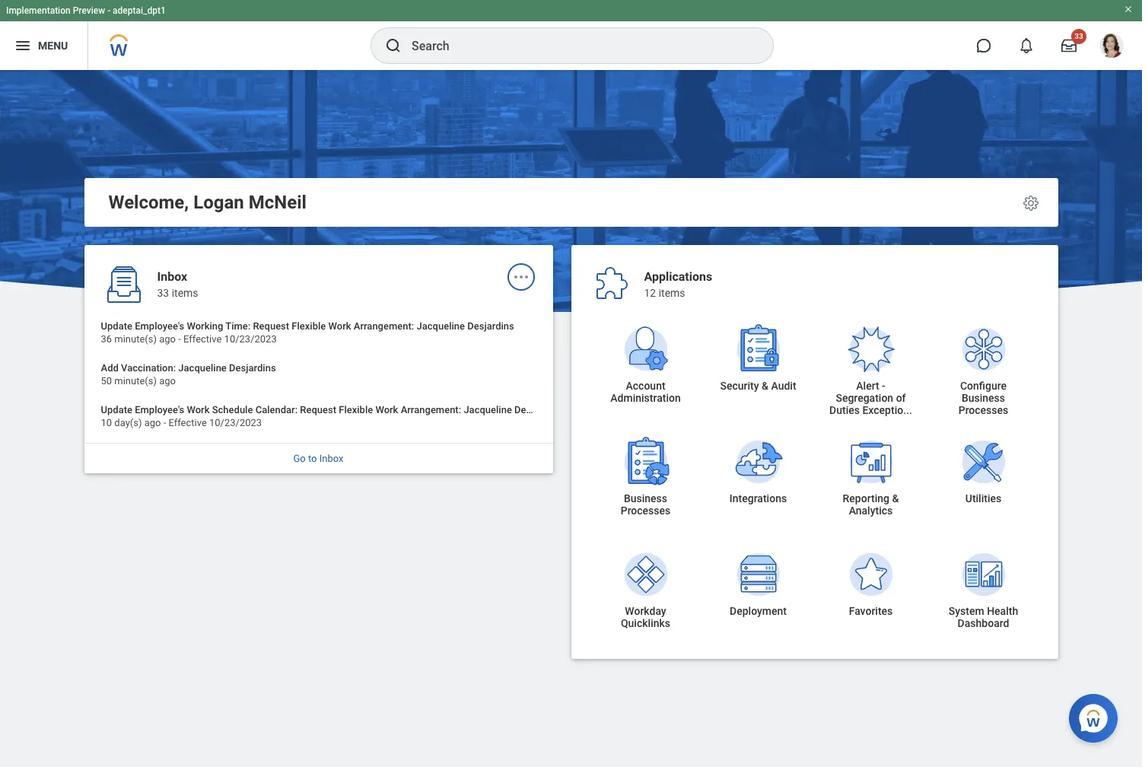 Task type: locate. For each thing, give the bounding box(es) containing it.
effective inside update employee's work schedule calendar: request flexible work arrangement: jacqueline desjardins 10 day(s) ago -  effective 10/23/2023
[[169, 417, 207, 429]]

business
[[962, 392, 1006, 404], [624, 493, 668, 505]]

1 vertical spatial jacqueline
[[178, 362, 227, 374]]

1 vertical spatial desjardins
[[229, 362, 276, 374]]

configure applications image
[[1022, 194, 1040, 212]]

& left audit
[[762, 380, 769, 392]]

1 vertical spatial &
[[893, 493, 899, 505]]

1 vertical spatial flexible
[[339, 404, 373, 415]]

-
[[107, 5, 110, 16], [178, 334, 181, 345], [883, 380, 886, 392], [163, 417, 166, 429]]

0 vertical spatial ago
[[159, 334, 176, 345]]

0 vertical spatial business
[[962, 392, 1006, 404]]

2 items from the left
[[659, 287, 686, 300]]

1 horizontal spatial items
[[659, 287, 686, 300]]

update inside update employee's work schedule calendar: request flexible work arrangement: jacqueline desjardins 10 day(s) ago -  effective 10/23/2023
[[101, 404, 132, 415]]

flexible
[[292, 321, 326, 332], [339, 404, 373, 415]]

& inside reporting & analytics
[[893, 493, 899, 505]]

items inside inbox 33 items
[[172, 287, 198, 300]]

0 vertical spatial flexible
[[292, 321, 326, 332]]

0 horizontal spatial items
[[172, 287, 198, 300]]

analytics
[[850, 505, 893, 517]]

1 horizontal spatial request
[[300, 404, 337, 415]]

items up working
[[172, 287, 198, 300]]

10/23/2023 down time: at top left
[[224, 334, 277, 345]]

33 button
[[1053, 29, 1087, 62]]

- up add vaccination: jacqueline desjardins 50 minute(s) ago
[[178, 334, 181, 345]]

processes
[[959, 404, 1009, 416], [621, 505, 671, 517]]

0 horizontal spatial request
[[253, 321, 289, 332]]

desjardins inside update employee's working time: request flexible work arrangement: jacqueline desjardins 36 minute(s) ago -  effective 10/23/2023
[[468, 321, 514, 332]]

update employee's work schedule calendar: request flexible work arrangement: jacqueline desjardins 10 day(s) ago -  effective 10/23/2023
[[101, 404, 562, 429]]

employee's for ago
[[135, 321, 184, 332]]

33 up vaccination:
[[157, 287, 169, 300]]

10/23/2023 inside update employee's work schedule calendar: request flexible work arrangement: jacqueline desjardins 10 day(s) ago -  effective 10/23/2023
[[209, 417, 262, 429]]

1 vertical spatial 33
[[157, 287, 169, 300]]

0 vertical spatial employee's
[[135, 321, 184, 332]]

minute(s)
[[114, 334, 157, 345], [114, 376, 157, 387]]

jacqueline inside update employee's work schedule calendar: request flexible work arrangement: jacqueline desjardins 10 day(s) ago -  effective 10/23/2023
[[464, 404, 512, 415]]

1 horizontal spatial flexible
[[339, 404, 373, 415]]

minute(s) inside update employee's working time: request flexible work arrangement: jacqueline desjardins 36 minute(s) ago -  effective 10/23/2023
[[114, 334, 157, 345]]

- right preview on the left of the page
[[107, 5, 110, 16]]

workday quicklinks
[[621, 605, 671, 630]]

1 horizontal spatial business
[[962, 392, 1006, 404]]

employee's
[[135, 321, 184, 332], [135, 404, 184, 415]]

flexible right time: at top left
[[292, 321, 326, 332]]

items inside applications 12 items
[[659, 287, 686, 300]]

security & audit
[[721, 380, 797, 392]]

2 vertical spatial ago
[[144, 417, 161, 429]]

employee's inside update employee's work schedule calendar: request flexible work arrangement: jacqueline desjardins 10 day(s) ago -  effective 10/23/2023
[[135, 404, 184, 415]]

36
[[101, 334, 112, 345]]

update up 10
[[101, 404, 132, 415]]

inbox right the to
[[320, 453, 344, 465]]

0 vertical spatial update
[[101, 321, 132, 332]]

1 vertical spatial 10/23/2023
[[209, 417, 262, 429]]

ago right day(s)
[[144, 417, 161, 429]]

1 minute(s) from the top
[[114, 334, 157, 345]]

1 horizontal spatial 33
[[1075, 32, 1084, 40]]

favorites link
[[815, 531, 928, 644]]

add
[[101, 362, 119, 374]]

request right calendar:
[[300, 404, 337, 415]]

segregation
[[836, 392, 894, 404]]

system
[[949, 605, 985, 617]]

2 minute(s) from the top
[[114, 376, 157, 387]]

employee's inside update employee's working time: request flexible work arrangement: jacqueline desjardins 36 minute(s) ago -  effective 10/23/2023
[[135, 321, 184, 332]]

close environment banner image
[[1125, 5, 1134, 14]]

2 update from the top
[[101, 404, 132, 415]]

work
[[329, 321, 351, 332], [187, 404, 210, 415], [376, 404, 399, 415]]

applications 12 items
[[645, 270, 713, 300]]

minute(s) inside add vaccination: jacqueline desjardins 50 minute(s) ago
[[114, 376, 157, 387]]

employee's up day(s)
[[135, 404, 184, 415]]

10/23/2023 down schedule
[[209, 417, 262, 429]]

1 horizontal spatial desjardins
[[468, 321, 514, 332]]

welcome,
[[108, 192, 189, 213]]

flexible up go to inbox "button"
[[339, 404, 373, 415]]

jacqueline inside add vaccination: jacqueline desjardins 50 minute(s) ago
[[178, 362, 227, 374]]

to
[[308, 453, 317, 465]]

update
[[101, 321, 132, 332], [101, 404, 132, 415]]

minute(s) right "36"
[[114, 334, 157, 345]]

inbox 33 items
[[157, 270, 198, 300]]

mcneil
[[249, 192, 307, 213]]

33 left profile logan mcneil image
[[1075, 32, 1084, 40]]

1 vertical spatial employee's
[[135, 404, 184, 415]]

0 vertical spatial request
[[253, 321, 289, 332]]

ago down vaccination:
[[159, 376, 176, 387]]

1 vertical spatial business
[[624, 493, 668, 505]]

1 vertical spatial effective
[[169, 417, 207, 429]]

0 vertical spatial jacqueline
[[417, 321, 465, 332]]

1 vertical spatial processes
[[621, 505, 671, 517]]

0 vertical spatial 33
[[1075, 32, 1084, 40]]

update up "36"
[[101, 321, 132, 332]]

2 employee's from the top
[[135, 404, 184, 415]]

- right day(s)
[[163, 417, 166, 429]]

adeptai_dpt1
[[113, 5, 166, 16]]

0 vertical spatial 10/23/2023
[[224, 334, 277, 345]]

1 horizontal spatial work
[[329, 321, 351, 332]]

&
[[762, 380, 769, 392], [893, 493, 899, 505]]

0 vertical spatial minute(s)
[[114, 334, 157, 345]]

exceptio
[[863, 404, 904, 416]]

business inside configure business processes
[[962, 392, 1006, 404]]

effective down add vaccination: jacqueline desjardins 50 minute(s) ago
[[169, 417, 207, 429]]

desjardins inside add vaccination: jacqueline desjardins 50 minute(s) ago
[[229, 362, 276, 374]]

inbox
[[157, 270, 187, 284], [320, 453, 344, 465]]

0 vertical spatial effective
[[184, 334, 222, 345]]

desjardins inside update employee's work schedule calendar: request flexible work arrangement: jacqueline desjardins 10 day(s) ago -  effective 10/23/2023
[[515, 404, 562, 415]]

1 items from the left
[[172, 287, 198, 300]]

inbox large image
[[1062, 38, 1077, 53]]

2 horizontal spatial work
[[376, 404, 399, 415]]

- inside menu banner
[[107, 5, 110, 16]]

go to inbox button
[[84, 443, 553, 474]]

integrations
[[730, 493, 787, 505]]

2 vertical spatial jacqueline
[[464, 404, 512, 415]]

1 update from the top
[[101, 321, 132, 332]]

request right time: at top left
[[253, 321, 289, 332]]

inbox inside "button"
[[320, 453, 344, 465]]

0 horizontal spatial desjardins
[[229, 362, 276, 374]]

desjardins
[[468, 321, 514, 332], [229, 362, 276, 374], [515, 404, 562, 415]]

update inside update employee's working time: request flexible work arrangement: jacqueline desjardins 36 minute(s) ago -  effective 10/23/2023
[[101, 321, 132, 332]]

welcome, logan mcneil
[[108, 192, 307, 213]]

1 vertical spatial minute(s)
[[114, 376, 157, 387]]

flexible inside update employee's working time: request flexible work arrangement: jacqueline desjardins 36 minute(s) ago -  effective 10/23/2023
[[292, 321, 326, 332]]

1 horizontal spatial processes
[[959, 404, 1009, 416]]

effective inside update employee's working time: request flexible work arrangement: jacqueline desjardins 36 minute(s) ago -  effective 10/23/2023
[[184, 334, 222, 345]]

1 employee's from the top
[[135, 321, 184, 332]]

1 vertical spatial arrangement:
[[401, 404, 462, 415]]

items
[[172, 287, 198, 300], [659, 287, 686, 300]]

& right reporting
[[893, 493, 899, 505]]

1 horizontal spatial &
[[893, 493, 899, 505]]

0 vertical spatial inbox
[[157, 270, 187, 284]]

0 horizontal spatial inbox
[[157, 270, 187, 284]]

ago up vaccination:
[[159, 334, 176, 345]]

items down applications
[[659, 287, 686, 300]]

jacqueline
[[417, 321, 465, 332], [178, 362, 227, 374], [464, 404, 512, 415]]

33 inside "button"
[[1075, 32, 1084, 40]]

day(s)
[[114, 417, 142, 429]]

ago
[[159, 334, 176, 345], [159, 376, 176, 387], [144, 417, 161, 429]]

& for audit
[[762, 380, 769, 392]]

deployment link
[[702, 531, 815, 644]]

0 vertical spatial &
[[762, 380, 769, 392]]

2 horizontal spatial desjardins
[[515, 404, 562, 415]]

go to inbox
[[294, 453, 344, 465]]

arrangement:
[[354, 321, 414, 332], [401, 404, 462, 415]]

configure
[[961, 380, 1007, 392]]

0 horizontal spatial flexible
[[292, 321, 326, 332]]

employee's up vaccination:
[[135, 321, 184, 332]]

request
[[253, 321, 289, 332], [300, 404, 337, 415]]

effective
[[184, 334, 222, 345], [169, 417, 207, 429]]

1 vertical spatial inbox
[[320, 453, 344, 465]]

0 horizontal spatial 33
[[157, 287, 169, 300]]

0 vertical spatial arrangement:
[[354, 321, 414, 332]]

system health dashboard
[[949, 605, 1019, 630]]

effective down working
[[184, 334, 222, 345]]

applications
[[645, 270, 713, 284]]

33
[[1075, 32, 1084, 40], [157, 287, 169, 300]]

0 vertical spatial desjardins
[[468, 321, 514, 332]]

ago inside update employee's working time: request flexible work arrangement: jacqueline desjardins 36 minute(s) ago -  effective 10/23/2023
[[159, 334, 176, 345]]

1 vertical spatial ago
[[159, 376, 176, 387]]

1 vertical spatial request
[[300, 404, 337, 415]]

related actions image
[[512, 268, 530, 286]]

- inside update employee's working time: request flexible work arrangement: jacqueline desjardins 36 minute(s) ago -  effective 10/23/2023
[[178, 334, 181, 345]]

0 vertical spatial processes
[[959, 404, 1009, 416]]

- right alert
[[883, 380, 886, 392]]

2 vertical spatial desjardins
[[515, 404, 562, 415]]

0 horizontal spatial &
[[762, 380, 769, 392]]

administration
[[611, 392, 681, 404]]

integrations link
[[702, 419, 815, 531]]

...
[[904, 404, 913, 416]]

minute(s) down vaccination:
[[114, 376, 157, 387]]

1 vertical spatial update
[[101, 404, 132, 415]]

10/23/2023
[[224, 334, 277, 345], [209, 417, 262, 429]]

add vaccination: jacqueline desjardins 50 minute(s) ago
[[101, 362, 276, 387]]

account
[[626, 380, 666, 392]]

inbox up working
[[157, 270, 187, 284]]

12
[[645, 287, 656, 300]]

justify image
[[14, 37, 32, 55]]

0 horizontal spatial business
[[624, 493, 668, 505]]

1 horizontal spatial inbox
[[320, 453, 344, 465]]



Task type: vqa. For each thing, say whether or not it's contained in the screenshot.
main content
no



Task type: describe. For each thing, give the bounding box(es) containing it.
10/23/2023 inside update employee's working time: request flexible work arrangement: jacqueline desjardins 36 minute(s) ago -  effective 10/23/2023
[[224, 334, 277, 345]]

security
[[721, 380, 759, 392]]

arrangement: inside update employee's working time: request flexible work arrangement: jacqueline desjardins 36 minute(s) ago -  effective 10/23/2023
[[354, 321, 414, 332]]

reporting
[[843, 493, 890, 505]]

0 horizontal spatial processes
[[621, 505, 671, 517]]

flexible inside update employee's work schedule calendar: request flexible work arrangement: jacqueline desjardins 10 day(s) ago -  effective 10/23/2023
[[339, 404, 373, 415]]

arrangement: inside update employee's work schedule calendar: request flexible work arrangement: jacqueline desjardins 10 day(s) ago -  effective 10/23/2023
[[401, 404, 462, 415]]

10
[[101, 417, 112, 429]]

Search Workday  search field
[[412, 29, 742, 62]]

implementation
[[6, 5, 71, 16]]

ago inside add vaccination: jacqueline desjardins 50 minute(s) ago
[[159, 376, 176, 387]]

alert
[[857, 380, 880, 392]]

deployment
[[730, 605, 787, 617]]

- inside update employee's work schedule calendar: request flexible work arrangement: jacqueline desjardins 10 day(s) ago -  effective 10/23/2023
[[163, 417, 166, 429]]

50
[[101, 376, 112, 387]]

& for analytics
[[893, 493, 899, 505]]

employee's for day(s)
[[135, 404, 184, 415]]

0 horizontal spatial work
[[187, 404, 210, 415]]

implementation preview -   adeptai_dpt1
[[6, 5, 166, 16]]

preview
[[73, 5, 105, 16]]

utilities link
[[928, 419, 1040, 531]]

update employee's working time: request flexible work arrangement: jacqueline desjardins 36 minute(s) ago -  effective 10/23/2023
[[101, 321, 514, 345]]

duties
[[830, 404, 860, 416]]

go
[[294, 453, 306, 465]]

inbox inside inbox 33 items
[[157, 270, 187, 284]]

alert - segregation of duties exceptio ...
[[830, 380, 913, 416]]

profile logan mcneil image
[[1100, 34, 1125, 61]]

workday
[[625, 605, 667, 617]]

working
[[187, 321, 223, 332]]

- inside alert - segregation of duties exceptio ...
[[883, 380, 886, 392]]

update for minute(s)
[[101, 321, 132, 332]]

audit
[[772, 380, 797, 392]]

of
[[897, 392, 906, 404]]

business inside business processes
[[624, 493, 668, 505]]

ago inside update employee's work schedule calendar: request flexible work arrangement: jacqueline desjardins 10 day(s) ago -  effective 10/23/2023
[[144, 417, 161, 429]]

menu button
[[0, 21, 88, 70]]

reporting & analytics
[[843, 493, 899, 517]]

logan
[[193, 192, 244, 213]]

health
[[988, 605, 1019, 617]]

calendar:
[[256, 404, 298, 415]]

work inside update employee's working time: request flexible work arrangement: jacqueline desjardins 36 minute(s) ago -  effective 10/23/2023
[[329, 321, 351, 332]]

utilities
[[966, 493, 1002, 505]]

quicklinks
[[621, 617, 671, 630]]

33 inside inbox 33 items
[[157, 287, 169, 300]]

notifications large image
[[1020, 38, 1035, 53]]

menu
[[38, 39, 68, 51]]

business processes
[[621, 493, 671, 517]]

menu banner
[[0, 0, 1143, 70]]

account administration
[[611, 380, 681, 404]]

request inside update employee's working time: request flexible work arrangement: jacqueline desjardins 36 minute(s) ago -  effective 10/23/2023
[[253, 321, 289, 332]]

update for 10
[[101, 404, 132, 415]]

items for inbox
[[172, 287, 198, 300]]

request inside update employee's work schedule calendar: request flexible work arrangement: jacqueline desjardins 10 day(s) ago -  effective 10/23/2023
[[300, 404, 337, 415]]

jacqueline inside update employee's working time: request flexible work arrangement: jacqueline desjardins 36 minute(s) ago -  effective 10/23/2023
[[417, 321, 465, 332]]

vaccination:
[[121, 362, 176, 374]]

favorites
[[849, 605, 893, 617]]

configure business processes
[[959, 380, 1009, 416]]

time:
[[226, 321, 251, 332]]

search image
[[385, 37, 403, 55]]

dashboard
[[958, 617, 1010, 630]]

items for applications
[[659, 287, 686, 300]]

schedule
[[212, 404, 253, 415]]

security & audit link
[[702, 306, 815, 419]]



